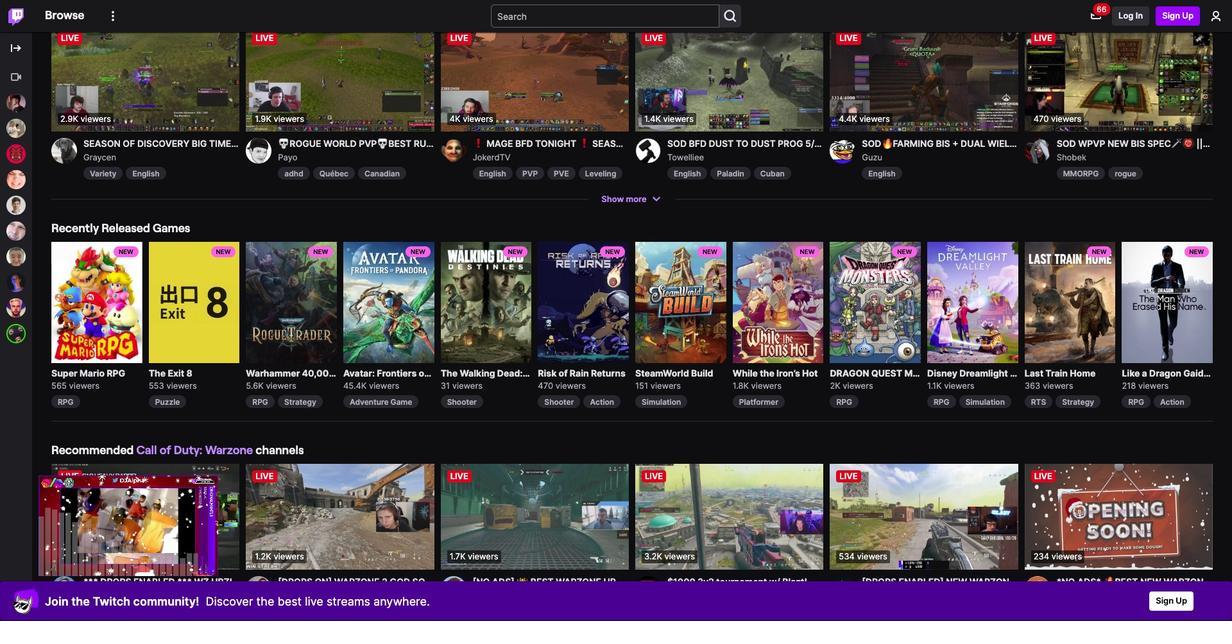 Task type: vqa. For each thing, say whether or not it's contained in the screenshot.


Task type: describe. For each thing, give the bounding box(es) containing it.
canadian link
[[358, 167, 406, 180]]

leveling link
[[579, 167, 623, 180]]

[drops on] warzone 3 god squad @nadeshot @symfuhny @octane @colthavok image
[[246, 464, 434, 570]]

pandora
[[430, 368, 466, 379]]

1.1k viewers link
[[927, 380, 975, 391]]

pvp
[[522, 169, 538, 179]]

graycen image
[[51, 138, 77, 164]]

action link for 218 viewers
[[1154, 396, 1191, 408]]

ads]
[[492, 576, 515, 587]]

mmorpg
[[1063, 169, 1099, 179]]

adhd link
[[278, 167, 310, 180]]

mmorpg link
[[1057, 167, 1105, 180]]

the walking dead: destinies link
[[441, 366, 566, 380]]

!scuf
[[707, 576, 729, 587]]

live
[[305, 595, 323, 608]]

shobek link
[[1057, 138, 1213, 164]]

the for iron's
[[760, 368, 775, 379]]

31
[[441, 380, 450, 391]]

rpg link for 218 viewers
[[1122, 396, 1151, 408]]

warhammer 40,000: rogue trader 5.6k viewers
[[246, 368, 399, 391]]

coolcat image
[[13, 589, 39, 614]]

1.8k viewers link
[[733, 380, 782, 391]]

12 viewers from the left
[[1138, 380, 1169, 391]]

new for exit
[[216, 248, 231, 255]]

new for build
[[703, 248, 717, 255]]

home
[[1070, 368, 1096, 379]]

rpg for rpg link associated with 5.6k viewers
[[252, 397, 268, 407]]

rpg link for 5.6k viewers
[[246, 396, 275, 408]]

guzu image
[[830, 138, 856, 164]]

super mario rpg link
[[51, 366, 142, 380]]

rpg for rpg link related to 1.1k viewers
[[934, 397, 950, 407]]

of inside risk of rain returns 470 viewers
[[559, 368, 568, 379]]

recommended call of duty: warzone channels
[[51, 443, 304, 457]]

urzikstan
[[604, 576, 655, 587]]

the exit 8 cover image image
[[149, 242, 240, 363]]

risk of rain returns 470 viewers
[[538, 368, 626, 391]]

walking
[[460, 368, 495, 379]]

new for mario
[[119, 248, 133, 255]]

avatar: frontiers of pandora cover image image
[[343, 242, 434, 363]]

english for fourth 'english' "link"
[[869, 169, 896, 179]]

1 👑 from the left
[[517, 576, 528, 587]]

guzu
[[862, 152, 883, 162]]

new link for build
[[635, 242, 726, 363]]

warhammer
[[246, 368, 300, 379]]

warzone
[[205, 443, 253, 457]]

0 vertical spatial sign up button
[[1156, 6, 1200, 26]]

platformer
[[739, 397, 778, 407]]

1.1k
[[927, 380, 942, 391]]

viewers inside steamworld build 151 viewers
[[651, 380, 681, 391]]

log in button
[[1112, 6, 1150, 26]]

disney dreamlight valley link
[[927, 366, 1037, 380]]

show
[[602, 194, 624, 204]]

viewers inside warhammer 40,000: rogue trader 5.6k viewers
[[266, 380, 296, 391]]

symfuhny image
[[6, 221, 26, 241]]

valley
[[1010, 368, 1037, 379]]

1 english link from the left
[[126, 167, 166, 180]]

strategy for train
[[1062, 397, 1094, 407]]

like a dragon gaiden: the man who erased his name cover image image
[[1122, 242, 1213, 363]]

olesyaliberman image
[[6, 324, 26, 343]]

new for of
[[605, 248, 620, 255]]

💀rogue world pvp💀best runes & spec for pvp/pve🔥alt hunter leveling🔥!server image
[[246, 26, 434, 132]]

released
[[102, 221, 150, 235]]

action for 470 viewers
[[590, 397, 614, 407]]

canadian
[[365, 169, 400, 179]]

the for the exit 8
[[149, 368, 166, 379]]

recently released games
[[51, 221, 190, 235]]

rogue
[[1115, 169, 1137, 179]]

viewers inside risk of rain returns 470 viewers
[[556, 380, 586, 391]]

9 new link from the left
[[830, 242, 921, 363]]

towelliee image
[[635, 138, 661, 164]]

363
[[1025, 380, 1041, 391]]

duty:
[[174, 443, 202, 457]]

rpg for 3rd rpg link
[[836, 397, 852, 407]]

rpg for rpg link related to 218 viewers
[[1128, 397, 1144, 407]]

shobek image
[[1025, 138, 1050, 164]]

returns
[[591, 368, 626, 379]]

super mario rpg cover image image
[[51, 242, 142, 363]]

31 viewers link
[[441, 380, 483, 391]]

viewers inside the walking dead: destinies 31 viewers
[[452, 380, 483, 391]]

show more
[[602, 194, 647, 204]]

mongraal image
[[6, 170, 26, 189]]

1 shooter link from the left
[[441, 396, 483, 408]]

last train home 363 viewers
[[1025, 368, 1096, 391]]

steamworld
[[635, 368, 689, 379]]

last train home cover image image
[[1025, 242, 1116, 363]]

rogue link
[[1109, 167, 1143, 180]]

clix image
[[6, 93, 26, 112]]

watching
[[45, 482, 84, 493]]

$1000
[[667, 576, 696, 587]]

season of discovery big time content -- !gamersupps follow @angrawrxd image
[[51, 26, 240, 132]]

3 rpg link from the left
[[830, 396, 859, 408]]

warzone
[[556, 576, 601, 587]]

while
[[733, 368, 758, 379]]

steamworld build link
[[635, 366, 726, 380]]

1 vertical spatial sign
[[1156, 596, 1174, 606]]

9 viewers from the left
[[843, 380, 873, 391]]

2 shooter link from the left
[[538, 396, 580, 408]]

channels
[[256, 443, 304, 457]]

simulation link for new link associated with build
[[635, 396, 688, 408]]

2v2
[[698, 576, 714, 587]]

[no ads] 👑 best warzone urzikstan pov... 👑 // !scuf image
[[441, 464, 629, 570]]

0 vertical spatial sign up
[[1162, 10, 1194, 21]]

strategy link for train
[[1056, 396, 1101, 408]]

risk
[[538, 368, 557, 379]]

recently
[[51, 221, 99, 235]]

$1000 2v2 tournament w/ blazt! link
[[667, 576, 824, 602]]

1 rpg link from the left
[[51, 396, 80, 408]]

steamworld build cover image image
[[635, 242, 726, 363]]

the exit 8 link
[[149, 366, 240, 380]]

english for second 'english' "link" from the right
[[674, 169, 701, 179]]

new link for the
[[733, 242, 824, 363]]

train
[[1046, 368, 1068, 379]]

adventure game link
[[343, 396, 419, 408]]

470
[[538, 380, 553, 391]]

recommended
[[51, 443, 134, 457]]

frontiers
[[377, 368, 417, 379]]

payo image
[[246, 138, 272, 164]]

1 shooter from the left
[[447, 397, 477, 407]]

browse
[[45, 8, 84, 22]]

simulation link for rpg link related to 1.1k viewers
[[959, 396, 1011, 408]]

new link for of
[[538, 242, 629, 363]]

553 viewers link
[[149, 380, 197, 391]]

xaryu image
[[6, 196, 26, 215]]

last train home link
[[1025, 366, 1116, 380]]

while the iron's hot 1.8k viewers
[[733, 368, 818, 391]]

variety
[[90, 169, 116, 179]]

151 viewers link
[[635, 380, 681, 391]]

3 english link from the left
[[667, 167, 707, 180]]

cuban
[[760, 169, 785, 179]]

*** drops enabled *** wz urzikstan gameplay | !guns | !socials | !update | image
[[51, 464, 240, 570]]

paladin link
[[711, 167, 751, 180]]

call of duty: warzone link
[[136, 443, 253, 457]]

1 vertical spatial sign up
[[1156, 596, 1187, 606]]

565
[[51, 380, 67, 391]]

mario
[[80, 368, 105, 379]]

strategy link for 40,000:
[[278, 396, 323, 408]]

variety link
[[83, 167, 123, 180]]

while the iron's hot cover image image
[[733, 242, 824, 363]]

warhammer 40,000: rogue trader link
[[246, 366, 399, 380]]

jokerdtv
[[473, 152, 511, 162]]

platformer link
[[733, 396, 785, 408]]



Task type: locate. For each thing, give the bounding box(es) containing it.
simulation link down 151 viewers link
[[635, 396, 688, 408]]

6 viewers from the left
[[556, 380, 586, 391]]

1 horizontal spatial the
[[256, 595, 274, 608]]

viewers down exit
[[166, 380, 197, 391]]

3 new from the left
[[313, 248, 328, 255]]

viewers inside 'super mario rpg 565 viewers'
[[69, 380, 99, 391]]

1 horizontal spatial 👑
[[685, 576, 696, 587]]

avatar: frontiers of pandora link
[[343, 366, 466, 380]]

of left the pandora
[[419, 368, 428, 379]]

rpg link
[[51, 396, 80, 408], [246, 396, 275, 408], [830, 396, 859, 408], [927, 396, 956, 408], [1122, 396, 1151, 408]]

0 horizontal spatial of
[[160, 443, 171, 457]]

english down the graycen link
[[132, 169, 160, 179]]

rpg link for 1.1k viewers
[[927, 396, 956, 408]]

english link down the graycen link
[[126, 167, 166, 180]]

2 english link from the left
[[473, 167, 513, 180]]

risk of rain returns cover image image
[[538, 242, 629, 363]]

0 horizontal spatial the
[[149, 368, 166, 379]]

553
[[149, 380, 164, 391]]

hot
[[802, 368, 818, 379]]

1 horizontal spatial of
[[419, 368, 428, 379]]

1 horizontal spatial action link
[[1154, 396, 1191, 408]]

rpg down 1.1k
[[934, 397, 950, 407]]

jokerdtv image
[[441, 138, 466, 164]]

viewers inside disney dreamlight valley 1.1k viewers
[[944, 380, 975, 391]]

rpg down 218
[[1128, 397, 1144, 407]]

1 strategy from the left
[[284, 397, 316, 407]]

0 horizontal spatial 👑
[[517, 576, 528, 587]]

the up 31 at left
[[441, 368, 458, 379]]

dead:
[[497, 368, 523, 379]]

simulation for new link associated with build
[[642, 397, 681, 407]]

1 vertical spatial up
[[1176, 596, 1187, 606]]

english down jokerdtv
[[479, 169, 506, 179]]

viewers right 2k
[[843, 380, 873, 391]]

viewers inside last train home 363 viewers
[[1043, 380, 1073, 391]]

sod wpvp new bis spec🗡️👹 ||official no job anymore going for  full time bankai streamer image
[[1025, 26, 1213, 132]]

6 new link from the left
[[538, 242, 629, 363]]

strategy down warhammer 40,000: rogue trader 5.6k viewers at the left
[[284, 397, 316, 407]]

[drops enabled] new warzone map 🏆 $150k hitch optic champ / $20k boston breach champ! / $10k combat cup champ! 🏆 image
[[830, 464, 1018, 570]]

151
[[635, 380, 648, 391]]

0 horizontal spatial action
[[590, 397, 614, 407]]

1 horizontal spatial strategy link
[[1056, 396, 1101, 408]]

new link for walking
[[441, 242, 532, 363]]

1 action link from the left
[[584, 396, 621, 408]]

warhammer 40,000: rogue trader cover image image
[[246, 242, 337, 363]]

disney
[[927, 368, 958, 379]]

tournament
[[716, 576, 767, 587]]

1 horizontal spatial the
[[441, 368, 458, 379]]

strategy link down last train home 363 viewers
[[1056, 396, 1101, 408]]

rpg link down 5.6k
[[246, 396, 275, 408]]

new link for exit
[[149, 242, 240, 363]]

rpg
[[107, 368, 125, 379], [58, 397, 74, 407], [252, 397, 268, 407], [836, 397, 852, 407], [934, 397, 950, 407], [1128, 397, 1144, 407]]

payo
[[278, 152, 297, 162]]

of for viewers
[[419, 368, 428, 379]]

english for 1st 'english' "link"
[[132, 169, 160, 179]]

1 horizontal spatial shooter
[[544, 397, 574, 407]]

0 horizontal spatial shooter
[[447, 397, 477, 407]]

towelliee link
[[667, 138, 824, 164]]

rpg down 565
[[58, 397, 74, 407]]

québec
[[319, 169, 349, 179]]

shooter
[[447, 397, 477, 407], [544, 397, 574, 407]]

0 horizontal spatial simulation link
[[635, 396, 688, 408]]

shooter link down 31 viewers link
[[441, 396, 483, 408]]

super mario rpg 565 viewers
[[51, 368, 125, 391]]

1 viewers from the left
[[69, 380, 99, 391]]

rpg inside 'super mario rpg 565 viewers'
[[107, 368, 125, 379]]

the exit 8 553 viewers
[[149, 368, 197, 391]]

4 new from the left
[[411, 248, 425, 255]]

new for 40,000:
[[313, 248, 328, 255]]

10 new from the left
[[1092, 248, 1107, 255]]

jokerdtv link
[[473, 138, 629, 164]]

the left best
[[256, 595, 274, 608]]

👑 right the ads]
[[517, 576, 528, 587]]

$1000 2v2 tournament w/ blazt!
[[667, 576, 807, 587]]

1 horizontal spatial simulation
[[966, 397, 1005, 407]]

djalphamusic
[[87, 482, 147, 493]]

viewers down trader at bottom left
[[369, 380, 399, 391]]

0 horizontal spatial strategy
[[284, 397, 316, 407]]

2 action from the left
[[1160, 397, 1185, 407]]

rpg link down 565
[[51, 396, 80, 408]]

8
[[186, 368, 192, 379]]

7 viewers from the left
[[651, 380, 681, 391]]

rain
[[570, 368, 589, 379]]

0 horizontal spatial action link
[[584, 396, 621, 408]]

new for train
[[1092, 248, 1107, 255]]

new link for train
[[1025, 242, 1116, 363]]

1 simulation link from the left
[[635, 396, 688, 408]]

simulation link
[[635, 396, 688, 408], [959, 396, 1011, 408]]

8 new from the left
[[800, 248, 815, 255]]

363 viewers link
[[1025, 380, 1073, 391]]

adventure
[[350, 397, 389, 407]]

10 viewers from the left
[[944, 380, 975, 391]]

viewers inside the exit 8 553 viewers
[[166, 380, 197, 391]]

👑 left //
[[685, 576, 696, 587]]

join the twitch community! discover the best live streams anywhere.
[[45, 595, 430, 608]]

action link down returns at the bottom of page
[[584, 396, 621, 408]]

simulation down disney dreamlight valley 1.1k viewers
[[966, 397, 1005, 407]]

action down returns at the bottom of page
[[590, 397, 614, 407]]

1 english from the left
[[132, 169, 160, 179]]

action down 218 viewers
[[1160, 397, 1185, 407]]

english link down guzu
[[862, 167, 902, 180]]

10 new link from the left
[[1025, 242, 1116, 363]]

3 new link from the left
[[246, 242, 337, 363]]

the walking dead: destinies cover image image
[[441, 242, 532, 363]]

1 action from the left
[[590, 397, 614, 407]]

action link for 470 viewers
[[584, 396, 621, 408]]

2 horizontal spatial of
[[559, 368, 568, 379]]

dreamlight
[[960, 368, 1008, 379]]

rpg down 5.6k
[[252, 397, 268, 407]]

11 new link from the left
[[1122, 242, 1213, 363]]

1 horizontal spatial simulation link
[[959, 396, 1011, 408]]

shooter down 31 viewers link
[[447, 397, 477, 407]]

simulation down 151 viewers link
[[642, 397, 681, 407]]

[no ads] 👑 best warzone urzikstan pov... 👑 // !scuf link
[[473, 576, 729, 602]]

0 horizontal spatial strategy link
[[278, 396, 323, 408]]

$1000 2v2 tournament w/ blazt! button
[[667, 576, 824, 588]]

rpg link down 1.1k
[[927, 396, 956, 408]]

viewers down while the iron's hot link on the right of the page
[[751, 380, 782, 391]]

$1000 2v2 tournament w/ blazt! image
[[635, 464, 824, 570]]

the walking dead: destinies 31 viewers
[[441, 368, 566, 391]]

viewers inside avatar: frontiers of pandora 45.4k viewers
[[369, 380, 399, 391]]

w/
[[769, 576, 780, 587]]

5 rpg link from the left
[[1122, 396, 1151, 408]]

strategy down last train home 363 viewers
[[1062, 397, 1094, 407]]

sod🔥farming bis + dual wield rune today🔥shaman🔥!vods !realm !pc image
[[830, 26, 1018, 132]]

4 rpg link from the left
[[927, 396, 956, 408]]

streams
[[327, 595, 370, 608]]

rpg link down 2k viewers link
[[830, 396, 859, 408]]

0 horizontal spatial the
[[71, 595, 90, 608]]

disney dreamlight valley cover image image
[[927, 242, 1018, 363]]

show more button
[[595, 190, 669, 209]]

*no ads* 🔥best new warzone pov in the game + vibes🔥 !plan !38 image
[[1025, 464, 1213, 570]]

4 new link from the left
[[343, 242, 434, 363]]

sign
[[1162, 10, 1180, 21], [1156, 596, 1174, 606]]

viewers down the mario
[[69, 380, 99, 391]]

action link down 218 viewers
[[1154, 396, 1191, 408]]

destinies
[[525, 368, 566, 379]]

while the iron's hot link
[[733, 366, 824, 380]]

action for 218 viewers
[[1160, 397, 1185, 407]]

0 vertical spatial sign
[[1162, 10, 1180, 21]]

super
[[51, 368, 78, 379]]

7 new from the left
[[703, 248, 717, 255]]

pov...
[[657, 576, 682, 587]]

of up 470 viewers link
[[559, 368, 568, 379]]

45.4k viewers link
[[343, 380, 399, 391]]

👑
[[517, 576, 528, 587], [685, 576, 696, 587]]

the for the walking dead: destinies
[[441, 368, 458, 379]]

show more element
[[602, 193, 647, 205]]

of for channels
[[160, 443, 171, 457]]

8 viewers from the left
[[751, 380, 782, 391]]

5 viewers from the left
[[452, 380, 483, 391]]

viewers inside while the iron's hot 1.8k viewers
[[751, 380, 782, 391]]

québec link
[[313, 167, 355, 180]]

new for the
[[800, 248, 815, 255]]

2 strategy link from the left
[[1056, 396, 1101, 408]]

2 action link from the left
[[1154, 396, 1191, 408]]

0 vertical spatial up
[[1182, 10, 1194, 21]]

rpg for 1st rpg link from the left
[[58, 397, 74, 407]]

new link for frontiers
[[343, 242, 434, 363]]

viewers right 218
[[1138, 380, 1169, 391]]

viewers down rain at the left
[[556, 380, 586, 391]]

viewers
[[69, 380, 99, 391], [166, 380, 197, 391], [266, 380, 296, 391], [369, 380, 399, 391], [452, 380, 483, 391], [556, 380, 586, 391], [651, 380, 681, 391], [751, 380, 782, 391], [843, 380, 873, 391], [944, 380, 975, 391], [1043, 380, 1073, 391], [1138, 380, 1169, 391]]

of inside avatar: frontiers of pandora 45.4k viewers
[[419, 368, 428, 379]]

twitch
[[93, 595, 130, 608]]

9 new from the left
[[897, 248, 912, 255]]

avatar:
[[343, 368, 375, 379]]

viewers down train
[[1043, 380, 1073, 391]]

rpg right the mario
[[107, 368, 125, 379]]

new for frontiers
[[411, 248, 425, 255]]

in
[[1136, 10, 1143, 21]]

steamworld build 151 viewers
[[635, 368, 713, 391]]

puzzle link
[[149, 396, 186, 408]]

paladin
[[717, 169, 744, 179]]

0 horizontal spatial shooter link
[[441, 396, 483, 408]]

11 viewers from the left
[[1043, 380, 1073, 391]]

cuban link
[[754, 167, 791, 180]]

5 new link from the left
[[441, 242, 532, 363]]

simulation link down disney dreamlight valley 1.1k viewers
[[959, 396, 1011, 408]]

log in
[[1119, 10, 1143, 21]]

recommended channels group
[[0, 64, 32, 347]]

sypherpk image
[[6, 144, 26, 164]]

mrsavage image
[[6, 273, 26, 292]]

ninja image
[[6, 119, 26, 138]]

2 new from the left
[[216, 248, 231, 255]]

[no ads] 👑 best warzone urzikstan pov... 👑 // !scuf
[[473, 576, 729, 587]]

the inside while the iron's hot 1.8k viewers
[[760, 368, 775, 379]]

up
[[1182, 10, 1194, 21], [1176, 596, 1187, 606]]

2 strategy from the left
[[1062, 397, 1094, 407]]

guzu link
[[862, 138, 1018, 164]]

discover
[[206, 595, 253, 608]]

1 strategy link from the left
[[278, 396, 323, 408]]

join
[[45, 595, 68, 608]]

viewers down walking
[[452, 380, 483, 391]]

2 👑 from the left
[[685, 576, 696, 587]]

new link for mario
[[51, 242, 142, 363]]

new
[[119, 248, 133, 255], [216, 248, 231, 255], [313, 248, 328, 255], [411, 248, 425, 255], [508, 248, 523, 255], [605, 248, 620, 255], [703, 248, 717, 255], [800, 248, 815, 255], [897, 248, 912, 255], [1092, 248, 1107, 255], [1189, 248, 1204, 255]]

viewers down steamworld
[[651, 380, 681, 391]]

the for twitch
[[71, 595, 90, 608]]

pve
[[554, 169, 569, 179]]

2 simulation from the left
[[966, 397, 1005, 407]]

6 new from the left
[[605, 248, 620, 255]]

1 vertical spatial sign up button
[[1150, 592, 1194, 611]]

1 simulation from the left
[[642, 397, 681, 407]]

english down the towelliee
[[674, 169, 701, 179]]

//
[[698, 576, 705, 587]]

2 simulation link from the left
[[959, 396, 1011, 408]]

3 english from the left
[[674, 169, 701, 179]]

218
[[1122, 380, 1136, 391]]

218 viewers
[[1122, 380, 1169, 391]]

lacy image
[[6, 247, 26, 266]]

the up the 553
[[149, 368, 166, 379]]

dragon quest monsters: the dark prince cover image image
[[830, 242, 921, 363]]

2 viewers from the left
[[166, 380, 197, 391]]

last
[[1025, 368, 1044, 379]]

shooter link down 470 viewers link
[[538, 396, 580, 408]]

2 new link from the left
[[149, 242, 240, 363]]

1 horizontal spatial strategy
[[1062, 397, 1094, 407]]

of right call at bottom left
[[160, 443, 171, 457]]

8 new link from the left
[[733, 242, 824, 363]]

0 horizontal spatial simulation
[[642, 397, 681, 407]]

pvp link
[[516, 167, 544, 180]]

graycen link
[[83, 138, 240, 164]]

1.8k
[[733, 380, 749, 391]]

iron's
[[777, 368, 800, 379]]

pve link
[[548, 167, 576, 180]]

adventure game
[[350, 397, 412, 407]]

45.4k
[[343, 380, 367, 391]]

[no ads] 👑 best warzone urzikstan pov... 👑 // !scuf button
[[473, 576, 729, 588]]

new link
[[51, 242, 142, 363], [149, 242, 240, 363], [246, 242, 337, 363], [343, 242, 434, 363], [441, 242, 532, 363], [538, 242, 629, 363], [635, 242, 726, 363], [733, 242, 824, 363], [830, 242, 921, 363], [1025, 242, 1116, 363], [1122, 242, 1213, 363]]

1 horizontal spatial action
[[1160, 397, 1185, 407]]

7 new link from the left
[[635, 242, 726, 363]]

3 viewers from the left
[[266, 380, 296, 391]]

rpg down 2k viewers link
[[836, 397, 852, 407]]

sod bfd dust to dust prog 5/7⚔️!blizzard legacy cards🔥!corsair !glasses !origin !adv !chair🔥!discord hammer squad image
[[635, 26, 824, 132]]

1 new from the left
[[119, 248, 133, 255]]

2 the from the left
[[441, 368, 458, 379]]

4 english link from the left
[[862, 167, 902, 180]]

nadeshot image
[[6, 298, 26, 318]]

strategy for 40,000:
[[284, 397, 316, 407]]

simulation for rpg link related to 1.1k viewers
[[966, 397, 1005, 407]]

the inside the exit 8 553 viewers
[[149, 368, 166, 379]]

1 the from the left
[[149, 368, 166, 379]]

the inside the walking dead: destinies 31 viewers
[[441, 368, 458, 379]]

sign up
[[1162, 10, 1194, 21], [1156, 596, 1187, 606]]

shooter down 470 viewers link
[[544, 397, 574, 407]]

1 new link from the left
[[51, 242, 142, 363]]

2 shooter from the left
[[544, 397, 574, 407]]

adhd
[[285, 169, 303, 179]]

2k viewers
[[830, 380, 873, 391]]

2 rpg link from the left
[[246, 396, 275, 408]]

english link down the towelliee
[[667, 167, 707, 180]]

2 horizontal spatial the
[[760, 368, 775, 379]]

470 viewers link
[[538, 380, 586, 391]]

❗ mage bfd tonight ❗ season of discovery shaman tank ❗ !server living flame ❗ !youtube image
[[441, 26, 629, 132]]

2 english from the left
[[479, 169, 506, 179]]

strategy link down warhammer 40,000: rogue trader 5.6k viewers at the left
[[278, 396, 323, 408]]

4 english from the left
[[869, 169, 896, 179]]

the right join
[[71, 595, 90, 608]]

new link for 40,000:
[[246, 242, 337, 363]]

5 new from the left
[[508, 248, 523, 255]]

viewers down warhammer
[[266, 380, 296, 391]]

11 new from the left
[[1189, 248, 1204, 255]]

4 viewers from the left
[[369, 380, 399, 391]]

1 horizontal spatial shooter link
[[538, 396, 580, 408]]

disney dreamlight valley 1.1k viewers
[[927, 368, 1037, 391]]

browse link
[[45, 0, 84, 31]]

english for 3rd 'english' "link" from the right
[[479, 169, 506, 179]]

new for walking
[[508, 248, 523, 255]]

action
[[590, 397, 614, 407], [1160, 397, 1185, 407]]

rpg link down 218
[[1122, 396, 1151, 408]]

the up 1.8k viewers link
[[760, 368, 775, 379]]

english link down jokerdtv
[[473, 167, 513, 180]]

viewers down disney
[[944, 380, 975, 391]]

english down guzu
[[869, 169, 896, 179]]

Search Input search field
[[491, 4, 719, 28]]



